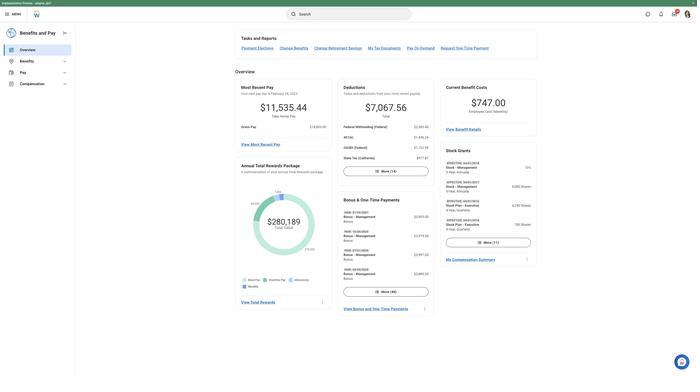 Task type: describe. For each thing, give the bounding box(es) containing it.
documents
[[382, 46, 401, 51]]

next
[[249, 92, 255, 96]]

implementation preview -   adeptai_dpt1
[[2, 2, 51, 5]]

$7,067.56
[[366, 102, 407, 113]]

summary
[[479, 258, 496, 262]]

current benefit costs
[[446, 85, 488, 90]]

compensation inside dropdown button
[[20, 82, 45, 86]]

$3,885.00
[[414, 272, 429, 276]]

change for change retirement savings
[[315, 46, 328, 51]]

benefits and pay element
[[20, 30, 58, 36]]

paid: 01/29/2021
[[345, 211, 369, 214]]

07/31/2020
[[353, 249, 369, 253]]

plan for 4,250 shares
[[456, 204, 462, 208]]

annual total rewards package element
[[241, 163, 300, 170]]

of
[[267, 170, 270, 174]]

paid: for $3,997.00
[[345, 249, 352, 253]]

state
[[344, 156, 352, 160]]

my tax documents link
[[368, 46, 402, 51]]

most recent pay element
[[241, 85, 274, 91]]

2 stock from the top
[[446, 166, 455, 170]]

payments inside button
[[391, 307, 409, 311]]

benefits button
[[4, 56, 72, 67]]

view benefit details
[[446, 127, 482, 132]]

more (11)
[[484, 241, 499, 245]]

total for view
[[251, 300, 259, 305]]

payment elections link
[[241, 46, 274, 51]]

demand
[[421, 46, 435, 51]]

executive for 4,250 shares
[[465, 204, 480, 208]]

profile logan mcneil image
[[684, 10, 692, 19]]

search image
[[291, 11, 297, 17]]

paid: 07/31/2020
[[345, 249, 369, 253]]

quarterly for 750 shares
[[457, 228, 470, 232]]

annually for 5,000 shares
[[457, 190, 470, 193]]

change benefits link
[[280, 46, 309, 51]]

$747.00
[[472, 98, 506, 109]]

tax for my
[[375, 46, 381, 51]]

one- inside button
[[373, 307, 381, 311]]

your inside the 'deductions taxes and deductions from your most recent payslip.'
[[385, 92, 391, 96]]

bonus - management bonus for $3,979.00
[[344, 234, 376, 243]]

paid: for $3,885.00
[[345, 268, 352, 272]]

2 year, from the top
[[449, 190, 456, 193]]

your inside "annual total rewards package a summarization of your annual total rewards package."
[[271, 170, 277, 174]]

view for view most recent pay
[[241, 142, 250, 147]]

1 stock from the top
[[446, 148, 457, 153]]

most inside button
[[251, 142, 260, 147]]

quarterly for 4,250 shares
[[457, 209, 470, 212]]

change retirement savings
[[315, 46, 362, 51]]

more for paid: 01/29/2021
[[382, 290, 390, 294]]

effective: 04/01/2016 for 4,250 shares
[[447, 200, 480, 203]]

view for view total rewards
[[241, 300, 250, 305]]

change benefits
[[280, 46, 308, 51]]

stock plan - executive 4-year, quarterly for 4,250 shares
[[446, 204, 480, 212]]

current
[[446, 85, 461, 90]]

stock plan - executive 4-year, quarterly for 750 shares
[[446, 223, 480, 232]]

overview link
[[4, 44, 72, 56]]

2 payment from the left
[[474, 46, 489, 51]]

$3,997.00
[[414, 253, 429, 257]]

benefits for benefits and pay
[[20, 30, 38, 36]]

total for annual
[[256, 163, 265, 168]]

my compensation summary button
[[445, 255, 498, 265]]

my for my compensation summary
[[446, 258, 452, 262]]

details
[[470, 127, 482, 132]]

reports
[[262, 36, 277, 41]]

4 year, from the top
[[449, 228, 456, 232]]

401(k)
[[344, 136, 354, 139]]

04/01/2016 for 4,250 shares
[[464, 200, 480, 203]]

recent inside most recent pay your next pay day is february 28, 2023.
[[252, 85, 266, 90]]

february
[[271, 92, 284, 96]]

and inside the 'deductions taxes and deductions from your most recent payslip.'
[[353, 92, 359, 96]]

04/01/2018
[[464, 162, 480, 165]]

management for $3,885.00
[[356, 272, 376, 276]]

management for $3,979.00
[[356, 234, 376, 238]]

cost
[[485, 110, 493, 114]]

benefits image
[[9, 59, 14, 64]]

costs
[[477, 85, 488, 90]]

oasdi (federal)
[[344, 146, 368, 150]]

paid: 10/30/2020
[[345, 230, 369, 234]]

elections
[[258, 46, 274, 51]]

1 vertical spatial rewards
[[297, 170, 310, 174]]

recent
[[400, 92, 409, 96]]

my compensation summary
[[446, 258, 496, 262]]

compensation button
[[4, 78, 72, 90]]

more (48)
[[382, 290, 397, 294]]

1 horizontal spatial overview
[[235, 69, 255, 75]]

1 effective: from the top
[[447, 162, 463, 165]]

effective: 04/01/2017
[[447, 181, 480, 184]]

(monthly)
[[493, 110, 508, 114]]

benefits for benefits
[[20, 59, 34, 64]]

4- for 4,250
[[446, 209, 449, 212]]

paid: for $3,979.00
[[345, 230, 352, 234]]

pay inside view most recent pay button
[[274, 142, 280, 147]]

package
[[284, 163, 300, 168]]

bonus & one-time payments
[[344, 198, 400, 203]]

management for $3,905.00
[[356, 215, 376, 219]]

inbox large image
[[673, 12, 677, 17]]

more (14) button
[[344, 167, 429, 176]]

rewards for annual
[[266, 163, 283, 168]]

adeptai_dpt1
[[35, 2, 51, 5]]

menu
[[12, 12, 21, 16]]

on-
[[415, 46, 421, 51]]

effective: for 4,250
[[447, 200, 463, 203]]

one- inside list
[[456, 46, 464, 51]]

related actions vertical image
[[525, 258, 530, 262]]

3 year, from the top
[[449, 209, 456, 212]]

payment elections
[[242, 46, 274, 51]]

$977.87
[[417, 156, 429, 160]]

dashboard image
[[9, 47, 14, 53]]

shares for 5,000 shares
[[521, 185, 531, 189]]

deductions
[[360, 92, 376, 96]]

5,000 shares
[[512, 185, 531, 189]]

annual total rewards package a summarization of your annual total rewards package.
[[241, 163, 324, 174]]

executive for 750 shares
[[465, 223, 480, 227]]

a summarization of your annual total rewards package. element
[[241, 170, 324, 175]]

1 payment from the left
[[242, 46, 257, 51]]

$747.00 employee cost (monthly)
[[470, 98, 508, 114]]

28,
[[285, 92, 289, 96]]

most
[[392, 92, 399, 96]]

list view image for grants
[[478, 241, 482, 245]]

pay
[[256, 92, 261, 96]]

chevron down small image for pay
[[62, 70, 68, 76]]

request
[[441, 46, 455, 51]]

view most recent pay
[[241, 142, 280, 147]]

effective: for 750
[[447, 219, 463, 222]]

management for 5,000 shares
[[458, 185, 477, 189]]

federal
[[344, 125, 355, 129]]

01/29/2021
[[353, 211, 369, 214]]

deductions
[[344, 85, 365, 90]]

deductions taxes and deductions from your most recent payslip.
[[344, 85, 422, 96]]

bonus - management bonus for $3,997.00
[[344, 253, 376, 262]]

taxes and deductions from your most recent payslip. element
[[344, 91, 422, 96]]

$3,905.00
[[414, 215, 429, 219]]

effective: for 5,000
[[447, 181, 463, 184]]

related actions vertical image for and
[[423, 307, 428, 312]]

$3,979.00
[[414, 234, 429, 238]]

pay inside $11,535.44 take home pay
[[290, 115, 296, 118]]

your next pay day is february 28, 2023. element
[[241, 91, 299, 96]]

30
[[677, 10, 679, 13]]



Task type: locate. For each thing, give the bounding box(es) containing it.
1 vertical spatial recent
[[261, 142, 273, 147]]

0 vertical spatial my
[[368, 46, 374, 51]]

2 vertical spatial rewards
[[260, 300, 276, 305]]

effective: 04/01/2016
[[447, 200, 480, 203], [447, 219, 480, 222]]

- inside menu banner
[[33, 2, 34, 5]]

1 horizontal spatial your
[[385, 92, 391, 96]]

recent up annual total rewards package element on the left of the page
[[261, 142, 273, 147]]

federal withholding (federal)
[[344, 125, 388, 129]]

1 quarterly from the top
[[457, 209, 470, 212]]

0 vertical spatial your
[[385, 92, 391, 96]]

4,250
[[512, 204, 520, 208]]

benefit for current
[[462, 85, 476, 90]]

list containing payment elections
[[236, 42, 532, 51]]

stock plan - executive 4-year, quarterly
[[446, 204, 480, 212], [446, 223, 480, 232]]

1 vertical spatial stock plan - executive 4-year, quarterly
[[446, 223, 480, 232]]

current benefit costs element
[[446, 85, 488, 91]]

1 vertical spatial plan
[[456, 223, 462, 227]]

5- down 'effective: 04/01/2018'
[[446, 170, 449, 174]]

paid: left 10/30/2020
[[345, 230, 352, 234]]

list
[[236, 42, 532, 51]]

take
[[272, 115, 279, 118]]

transformation import image
[[62, 30, 68, 36]]

0 vertical spatial one-
[[456, 46, 464, 51]]

bonus & one-time payments element
[[344, 197, 400, 204]]

(federal) right withholding
[[374, 125, 388, 129]]

1 horizontal spatial change
[[315, 46, 328, 51]]

list view image left more (48) on the bottom right
[[375, 290, 380, 295]]

annually down effective: 04/01/2017
[[457, 190, 470, 193]]

1 vertical spatial most
[[251, 142, 260, 147]]

1 vertical spatial shares
[[521, 204, 531, 208]]

&
[[357, 198, 360, 203]]

2 chevron down small image from the top
[[62, 70, 68, 76]]

time down more (48) button
[[381, 307, 390, 311]]

more left the (11)
[[484, 241, 492, 245]]

1 vertical spatial related actions vertical image
[[423, 307, 428, 312]]

1 horizontal spatial tax
[[375, 46, 381, 51]]

most inside most recent pay your next pay day is february 28, 2023.
[[241, 85, 251, 90]]

one- right &
[[361, 198, 370, 203]]

bonus - management bonus down 07/31/2020
[[344, 253, 376, 262]]

4,250 shares
[[512, 204, 531, 208]]

5,000
[[512, 185, 520, 189]]

0 vertical spatial most
[[241, 85, 251, 90]]

0 horizontal spatial tax
[[352, 156, 358, 160]]

$11,535.44 take home pay
[[261, 102, 307, 118]]

list view image left more (11)
[[478, 241, 482, 245]]

750
[[515, 223, 520, 227]]

2 effective: 04/01/2016 from the top
[[447, 219, 480, 222]]

2 plan from the top
[[456, 223, 462, 227]]

more for effective: 04/01/2018
[[484, 241, 492, 245]]

more inside more (48) button
[[382, 290, 390, 294]]

2 horizontal spatial one-
[[456, 46, 464, 51]]

shares for 750 shares
[[521, 223, 531, 227]]

benefit for view
[[456, 127, 469, 132]]

1 5- from the top
[[446, 170, 449, 174]]

2 paid: from the top
[[345, 230, 352, 234]]

benefit left costs
[[462, 85, 476, 90]]

compensation down pay dropdown button
[[20, 82, 45, 86]]

retirement
[[329, 46, 348, 51]]

2 annually from the top
[[457, 190, 470, 193]]

list view image
[[375, 169, 380, 174]]

navigation pane region
[[0, 22, 76, 377]]

total inside button
[[251, 300, 259, 305]]

pay inside pay dropdown button
[[20, 70, 26, 75]]

tax for state
[[352, 156, 358, 160]]

(11)
[[493, 241, 499, 245]]

stock - management 5-year, annually for 10%
[[446, 166, 477, 174]]

0 vertical spatial list view image
[[478, 241, 482, 245]]

2 vertical spatial benefits
[[20, 59, 34, 64]]

0 vertical spatial benefits
[[20, 30, 38, 36]]

effective: 04/01/2016 for 750 shares
[[447, 219, 480, 222]]

plan for 750 shares
[[456, 223, 462, 227]]

pay right gross
[[251, 125, 256, 129]]

0 horizontal spatial related actions vertical image
[[320, 300, 325, 305]]

state tax (california)
[[344, 156, 375, 160]]

0 vertical spatial chevron down small image
[[62, 59, 68, 64]]

benefits
[[20, 30, 38, 36], [294, 46, 308, 51], [20, 59, 34, 64]]

annually down 'effective: 04/01/2018'
[[457, 170, 470, 174]]

management down 'effective: 04/01/2018'
[[458, 166, 477, 170]]

more (11) button
[[446, 238, 531, 248]]

1 vertical spatial compensation
[[453, 258, 478, 262]]

pay inside most recent pay your next pay day is february 28, 2023.
[[267, 85, 274, 90]]

view benefit details button
[[445, 125, 484, 134]]

1 vertical spatial benefit
[[456, 127, 469, 132]]

1 vertical spatial benefits
[[294, 46, 308, 51]]

annually for 10%
[[457, 170, 470, 174]]

1 horizontal spatial my
[[446, 258, 452, 262]]

overview up benefits dropdown button
[[20, 48, 36, 52]]

0 vertical spatial benefit
[[462, 85, 476, 90]]

bonus
[[344, 198, 356, 203], [344, 215, 353, 219], [344, 220, 353, 224], [344, 234, 353, 238], [344, 239, 353, 243], [344, 253, 353, 257], [344, 258, 353, 262], [344, 272, 353, 276], [344, 277, 353, 281], [353, 307, 364, 311]]

0 vertical spatial 4-
[[446, 209, 449, 212]]

pay button
[[4, 67, 72, 78]]

management
[[458, 166, 477, 170], [458, 185, 477, 189], [356, 215, 376, 219], [356, 234, 376, 238], [356, 253, 376, 257], [356, 272, 376, 276]]

1 vertical spatial time
[[370, 198, 380, 203]]

task pay image
[[9, 70, 14, 76]]

0 vertical spatial annually
[[457, 170, 470, 174]]

time right request
[[464, 46, 473, 51]]

paid: left the 01/29/2021 on the right bottom
[[345, 211, 352, 214]]

1 vertical spatial executive
[[465, 223, 480, 227]]

4 paid: from the top
[[345, 268, 352, 272]]

2 stock - management 5-year, annually from the top
[[446, 185, 477, 193]]

0 vertical spatial shares
[[521, 185, 531, 189]]

list view image inside more (11) button
[[478, 241, 482, 245]]

management for $3,997.00
[[356, 253, 376, 257]]

5- for 10%
[[446, 170, 449, 174]]

paid:
[[345, 211, 352, 214], [345, 230, 352, 234], [345, 249, 352, 253], [345, 268, 352, 272]]

1 chevron down small image from the top
[[62, 59, 68, 64]]

3 bonus - management bonus from the top
[[344, 253, 376, 262]]

change for change benefits
[[280, 46, 293, 51]]

year,
[[449, 170, 456, 174], [449, 190, 456, 193], [449, 209, 456, 212], [449, 228, 456, 232]]

1 annually from the top
[[457, 170, 470, 174]]

benefit inside button
[[456, 127, 469, 132]]

pay up annual total rewards package element on the left of the page
[[274, 142, 280, 147]]

0 vertical spatial related actions vertical image
[[320, 300, 325, 305]]

1 vertical spatial 4-
[[446, 228, 449, 232]]

5-
[[446, 170, 449, 174], [446, 190, 449, 193]]

2023.
[[290, 92, 299, 96]]

1 bonus - management bonus from the top
[[344, 215, 376, 224]]

0 vertical spatial compensation
[[20, 82, 45, 86]]

1 vertical spatial payments
[[391, 307, 409, 311]]

view inside view total rewards button
[[241, 300, 250, 305]]

view inside view bonus and one-time payments button
[[344, 307, 352, 311]]

4 stock from the top
[[446, 204, 455, 208]]

2 quarterly from the top
[[457, 228, 470, 232]]

document alt image
[[9, 81, 14, 87]]

stock for 750
[[446, 223, 455, 227]]

management down 04/30/2020
[[356, 272, 376, 276]]

related actions vertical image for pay
[[320, 300, 325, 305]]

view inside view benefit details button
[[446, 127, 455, 132]]

is
[[268, 92, 271, 96]]

0 horizontal spatial your
[[271, 170, 277, 174]]

0 vertical spatial 5-
[[446, 170, 449, 174]]

$18,603.00
[[310, 125, 326, 129]]

stock - management 5-year, annually down effective: 04/01/2017
[[446, 185, 477, 193]]

bonus - management bonus down 04/30/2020
[[344, 272, 376, 281]]

tax left documents
[[375, 46, 381, 51]]

recent
[[252, 85, 266, 90], [261, 142, 273, 147]]

0 vertical spatial overview
[[20, 48, 36, 52]]

1 shares from the top
[[521, 185, 531, 189]]

justify image
[[4, 11, 10, 17]]

change left retirement
[[315, 46, 328, 51]]

stock for 5,000
[[446, 185, 455, 189]]

management down effective: 04/01/2017
[[458, 185, 477, 189]]

most up your
[[241, 85, 251, 90]]

1 vertical spatial 5-
[[446, 190, 449, 193]]

1 vertical spatial chevron down small image
[[62, 70, 68, 76]]

3 paid: from the top
[[345, 249, 352, 253]]

1 horizontal spatial payment
[[474, 46, 489, 51]]

1 vertical spatial overview
[[235, 69, 255, 75]]

recent inside view most recent pay button
[[261, 142, 273, 147]]

change right elections
[[280, 46, 293, 51]]

paid: for $3,905.00
[[345, 211, 352, 214]]

0 vertical spatial 04/01/2016
[[464, 200, 480, 203]]

total inside $7,067.56 total
[[383, 115, 390, 118]]

1 vertical spatial tax
[[352, 156, 358, 160]]

1 vertical spatial list view image
[[375, 290, 380, 295]]

0 horizontal spatial my
[[368, 46, 374, 51]]

Search Workday  search field
[[299, 9, 402, 19]]

home
[[280, 115, 289, 118]]

0 horizontal spatial compensation
[[20, 82, 45, 86]]

shares right 750
[[521, 223, 531, 227]]

- for $3,885.00
[[354, 272, 355, 276]]

annual
[[278, 170, 288, 174]]

2 executive from the top
[[465, 223, 480, 227]]

1 stock plan - executive 4-year, quarterly from the top
[[446, 204, 480, 212]]

1 plan from the top
[[456, 204, 462, 208]]

total for $7,067.56
[[383, 115, 390, 118]]

1 horizontal spatial (federal)
[[374, 125, 388, 129]]

benefits and pay
[[20, 30, 56, 36]]

- for 10%
[[456, 166, 457, 170]]

compensation
[[20, 82, 45, 86], [453, 258, 478, 262]]

paid: 04/30/2020
[[345, 268, 369, 272]]

4 bonus - management bonus from the top
[[344, 272, 376, 281]]

0 vertical spatial more
[[382, 170, 390, 173]]

list view image
[[478, 241, 482, 245], [375, 290, 380, 295]]

1 vertical spatial quarterly
[[457, 228, 470, 232]]

2 04/01/2016 from the top
[[464, 219, 480, 222]]

0 horizontal spatial (federal)
[[354, 146, 368, 150]]

rewards
[[266, 163, 283, 168], [297, 170, 310, 174], [260, 300, 276, 305]]

0 vertical spatial stock plan - executive 4-year, quarterly
[[446, 204, 480, 212]]

view for view benefit details
[[446, 127, 455, 132]]

1 paid: from the top
[[345, 211, 352, 214]]

1 04/01/2016 from the top
[[464, 200, 480, 203]]

2 vertical spatial time
[[381, 307, 390, 311]]

0 horizontal spatial payment
[[242, 46, 257, 51]]

bonus inside button
[[353, 307, 364, 311]]

1 vertical spatial my
[[446, 258, 452, 262]]

1 horizontal spatial time
[[381, 307, 390, 311]]

10%
[[525, 166, 531, 170]]

04/01/2016 for 750 shares
[[464, 219, 480, 222]]

04/30/2020
[[353, 268, 369, 272]]

stock for 4,250
[[446, 204, 455, 208]]

most
[[241, 85, 251, 90], [251, 142, 260, 147]]

1 stock - management 5-year, annually from the top
[[446, 166, 477, 174]]

0 vertical spatial plan
[[456, 204, 462, 208]]

pay inside the benefits and pay element
[[48, 30, 56, 36]]

stock - management 5-year, annually down 'effective: 04/01/2018'
[[446, 166, 477, 174]]

shares for 4,250 shares
[[521, 204, 531, 208]]

view total rewards button
[[239, 298, 277, 307]]

benefit left details
[[456, 127, 469, 132]]

1 horizontal spatial list view image
[[478, 241, 482, 245]]

pay inside pay on-demand link
[[407, 46, 414, 51]]

0 horizontal spatial overview
[[20, 48, 36, 52]]

more (14)
[[382, 170, 397, 173]]

0 vertical spatial recent
[[252, 85, 266, 90]]

view inside view most recent pay button
[[241, 142, 250, 147]]

4 effective: from the top
[[447, 219, 463, 222]]

pay on-demand
[[407, 46, 435, 51]]

0 vertical spatial time
[[464, 46, 473, 51]]

plan
[[456, 204, 462, 208], [456, 223, 462, 227]]

notifications large image
[[659, 12, 664, 17]]

0 vertical spatial (federal)
[[374, 125, 388, 129]]

1 year, from the top
[[449, 170, 456, 174]]

(california)
[[359, 156, 375, 160]]

view bonus and one-time payments button
[[342, 305, 411, 314]]

one- right request
[[456, 46, 464, 51]]

0 horizontal spatial time
[[370, 198, 380, 203]]

- for $3,905.00
[[354, 215, 355, 219]]

0 horizontal spatial list view image
[[375, 290, 380, 295]]

0 vertical spatial tax
[[375, 46, 381, 51]]

my inside button
[[446, 258, 452, 262]]

chevron down small image
[[62, 59, 68, 64], [62, 70, 68, 76]]

grants
[[458, 148, 471, 153]]

$1,436.24
[[414, 136, 429, 139]]

pay left transformation import icon
[[48, 30, 56, 36]]

1 vertical spatial (federal)
[[354, 146, 368, 150]]

more left (48)
[[382, 290, 390, 294]]

management for 10%
[[458, 166, 477, 170]]

pay right 'home'
[[290, 115, 296, 118]]

30 button
[[670, 9, 680, 19]]

2 vertical spatial shares
[[521, 223, 531, 227]]

pay left on-
[[407, 46, 414, 51]]

most down 'gross pay' on the left of page
[[251, 142, 260, 147]]

0 vertical spatial stock - management 5-year, annually
[[446, 166, 477, 174]]

more inside the more (14) "button"
[[382, 170, 390, 173]]

more inside more (11) button
[[484, 241, 492, 245]]

view for view bonus and one-time payments
[[344, 307, 352, 311]]

your right of
[[271, 170, 277, 174]]

paid: left 04/30/2020
[[345, 268, 352, 272]]

bonus - management bonus for $3,905.00
[[344, 215, 376, 224]]

- for $3,997.00
[[354, 253, 355, 257]]

$1,122.99
[[414, 146, 429, 150]]

tax right state
[[352, 156, 358, 160]]

1 vertical spatial 04/01/2016
[[464, 219, 480, 222]]

0 vertical spatial executive
[[465, 204, 480, 208]]

gross
[[241, 125, 250, 129]]

2 4- from the top
[[446, 228, 449, 232]]

bonus - management bonus for $3,885.00
[[344, 272, 376, 281]]

stock - management 5-year, annually for 5,000 shares
[[446, 185, 477, 193]]

overview inside navigation pane region
[[20, 48, 36, 52]]

deductions element
[[344, 85, 365, 91]]

pay on-demand link
[[407, 46, 436, 51]]

0 vertical spatial quarterly
[[457, 209, 470, 212]]

1 effective: 04/01/2016 from the top
[[447, 200, 480, 203]]

your
[[385, 92, 391, 96], [271, 170, 277, 174]]

(48)
[[390, 290, 397, 294]]

rewards for view
[[260, 300, 276, 305]]

0 vertical spatial payments
[[381, 198, 400, 203]]

0 horizontal spatial one-
[[361, 198, 370, 203]]

your right the from in the top of the page
[[385, 92, 391, 96]]

2 change from the left
[[315, 46, 328, 51]]

(federal) up state tax (california)
[[354, 146, 368, 150]]

change retirement savings link
[[314, 46, 363, 51]]

executive
[[465, 204, 480, 208], [465, 223, 480, 227]]

list view image for &
[[375, 290, 380, 295]]

paid: left 07/31/2020
[[345, 249, 352, 253]]

compensation inside button
[[453, 258, 478, 262]]

compensation left summary
[[453, 258, 478, 262]]

1 vertical spatial effective: 04/01/2016
[[447, 219, 480, 222]]

overview up most recent pay element
[[235, 69, 255, 75]]

1 change from the left
[[280, 46, 293, 51]]

list view image inside more (48) button
[[375, 290, 380, 295]]

stock grants
[[446, 148, 471, 153]]

1 horizontal spatial compensation
[[453, 258, 478, 262]]

time right &
[[370, 198, 380, 203]]

1 vertical spatial annually
[[457, 190, 470, 193]]

tasks and reports
[[241, 36, 277, 41]]

tasks
[[241, 36, 253, 41]]

shares right the 5,000
[[521, 185, 531, 189]]

4- for 750
[[446, 228, 449, 232]]

2 vertical spatial more
[[382, 290, 390, 294]]

1 vertical spatial one-
[[361, 198, 370, 203]]

chevron down small image for benefits
[[62, 59, 68, 64]]

management down 10/30/2020
[[356, 234, 376, 238]]

2 stock plan - executive 4-year, quarterly from the top
[[446, 223, 480, 232]]

5- down effective: 04/01/2017
[[446, 190, 449, 193]]

1 vertical spatial more
[[484, 241, 492, 245]]

view most recent pay button
[[239, 140, 282, 149]]

2 effective: from the top
[[447, 181, 463, 184]]

one-
[[456, 46, 464, 51], [361, 198, 370, 203], [373, 307, 381, 311]]

total
[[383, 115, 390, 118], [256, 163, 265, 168], [289, 170, 296, 174], [251, 300, 259, 305]]

my for my tax documents
[[368, 46, 374, 51]]

implementation
[[2, 2, 22, 5]]

withholding
[[356, 125, 374, 129]]

3 effective: from the top
[[447, 200, 463, 203]]

1 vertical spatial your
[[271, 170, 277, 174]]

change
[[280, 46, 293, 51], [315, 46, 328, 51]]

and inside navigation pane region
[[39, 30, 47, 36]]

one- down more (48) button
[[373, 307, 381, 311]]

time
[[464, 46, 473, 51], [370, 198, 380, 203], [381, 307, 390, 311]]

1 horizontal spatial related actions vertical image
[[423, 307, 428, 312]]

5- for 5,000 shares
[[446, 190, 449, 193]]

0 vertical spatial rewards
[[266, 163, 283, 168]]

gross pay
[[241, 125, 256, 129]]

$7,067.56 total
[[366, 102, 407, 118]]

0 vertical spatial effective: 04/01/2016
[[447, 200, 480, 203]]

3 stock from the top
[[446, 185, 455, 189]]

pay up your next pay day is february 28, 2023. 'element'
[[267, 85, 274, 90]]

1 executive from the top
[[465, 204, 480, 208]]

3 shares from the top
[[521, 223, 531, 227]]

shares right 4,250 on the right of page
[[521, 204, 531, 208]]

bonus - management bonus down the 01/29/2021 on the right bottom
[[344, 215, 376, 224]]

2 horizontal spatial time
[[464, 46, 473, 51]]

related actions vertical image
[[320, 300, 325, 305], [423, 307, 428, 312]]

- for 5,000 shares
[[456, 185, 457, 189]]

0 horizontal spatial change
[[280, 46, 293, 51]]

pay right the task pay icon
[[20, 70, 26, 75]]

rewards inside view total rewards button
[[260, 300, 276, 305]]

tax
[[375, 46, 381, 51], [352, 156, 358, 160]]

stock grants element
[[446, 148, 471, 155]]

menu button
[[0, 7, 27, 22]]

1 horizontal spatial one-
[[373, 307, 381, 311]]

5 stock from the top
[[446, 223, 455, 227]]

menu banner
[[0, 0, 698, 22]]

management down the 01/29/2021 on the right bottom
[[356, 215, 376, 219]]

preview
[[23, 2, 33, 5]]

request one-time payment
[[441, 46, 489, 51]]

time inside button
[[381, 307, 390, 311]]

more for $7,067.56
[[382, 170, 390, 173]]

management down 07/31/2020
[[356, 253, 376, 257]]

chevron down small image
[[62, 81, 68, 87]]

benefits inside dropdown button
[[20, 59, 34, 64]]

effective: 04/01/2018
[[447, 162, 480, 165]]

and inside button
[[365, 307, 372, 311]]

payslip.
[[410, 92, 422, 96]]

view total rewards
[[241, 300, 276, 305]]

more left the (14)
[[382, 170, 390, 173]]

10/30/2020
[[353, 230, 369, 234]]

close environment banner image
[[693, 2, 695, 4]]

stock
[[446, 148, 457, 153], [446, 166, 455, 170], [446, 185, 455, 189], [446, 204, 455, 208], [446, 223, 455, 227]]

2 5- from the top
[[446, 190, 449, 193]]

recent up the pay
[[252, 85, 266, 90]]

1 vertical spatial stock - management 5-year, annually
[[446, 185, 477, 193]]

- for $3,979.00
[[354, 234, 355, 238]]

2 shares from the top
[[521, 204, 531, 208]]

750 shares
[[515, 223, 531, 227]]

most recent pay your next pay day is february 28, 2023.
[[241, 85, 299, 96]]

bonus - management bonus down 10/30/2020
[[344, 234, 376, 243]]

my tax documents
[[368, 46, 401, 51]]

2 bonus - management bonus from the top
[[344, 234, 376, 243]]

taxes
[[344, 92, 353, 96]]

my inside list
[[368, 46, 374, 51]]

1 4- from the top
[[446, 209, 449, 212]]

2 vertical spatial one-
[[373, 307, 381, 311]]



Task type: vqa. For each thing, say whether or not it's contained in the screenshot.


